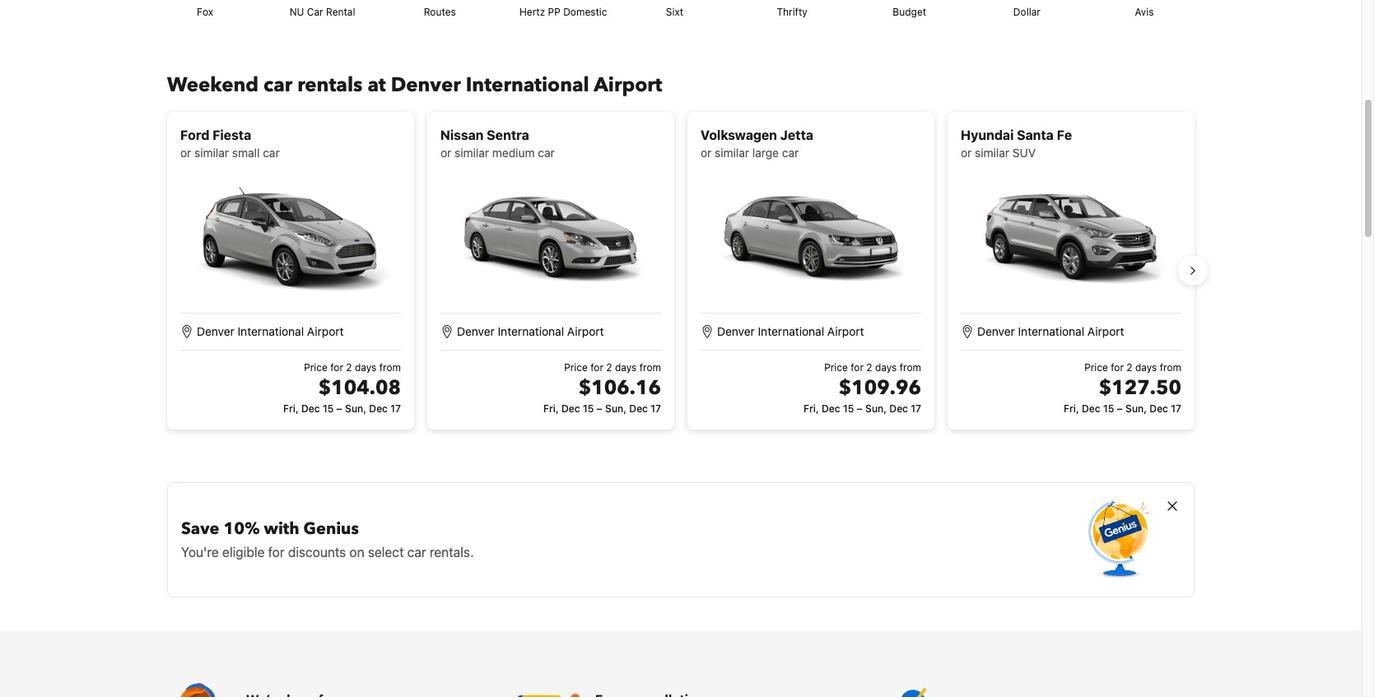 Task type: describe. For each thing, give the bounding box(es) containing it.
ford
[[180, 128, 210, 143]]

routes
[[424, 6, 456, 18]]

$127.50
[[1099, 375, 1182, 402]]

fri, for $109.96
[[804, 403, 819, 415]]

2 for $104.08
[[346, 362, 352, 374]]

days for $104.08
[[355, 362, 377, 374]]

denver international airport for $127.50
[[978, 325, 1125, 339]]

international for $127.50
[[1019, 325, 1085, 339]]

price for 2 days from $109.96 fri, dec 15 – sun, dec 17
[[804, 362, 922, 415]]

17 for $104.08
[[391, 403, 401, 415]]

ford fiesta or similar small car
[[180, 128, 280, 160]]

car for $109.96
[[782, 146, 799, 160]]

international for $106.16
[[498, 325, 564, 339]]

hertz
[[520, 6, 545, 18]]

fe
[[1057, 128, 1073, 143]]

airport for $109.96
[[828, 325, 865, 339]]

$104.08
[[319, 375, 401, 402]]

save
[[181, 518, 219, 541]]

genius
[[304, 518, 359, 541]]

rentals.
[[430, 546, 474, 560]]

ford fiesta image
[[192, 172, 390, 303]]

similar for $109.96
[[715, 146, 750, 160]]

from for $127.50
[[1160, 362, 1182, 374]]

volkswagen jetta or similar large car
[[701, 128, 814, 160]]

or for $106.16
[[441, 146, 452, 160]]

or inside "hyundai santa fe or similar suv"
[[961, 146, 972, 160]]

for for $104.08
[[330, 362, 343, 374]]

6 dec from the left
[[890, 403, 909, 415]]

denver international airport for $106.16
[[457, 325, 604, 339]]

hyundai
[[961, 128, 1014, 143]]

fox
[[197, 6, 213, 18]]

nissan sentra or similar medium car
[[441, 128, 555, 160]]

for for $127.50
[[1111, 362, 1124, 374]]

denver for $106.16
[[457, 325, 495, 339]]

17 for $109.96
[[911, 403, 922, 415]]

price for $109.96
[[825, 362, 848, 374]]

denver international airport for $104.08
[[197, 325, 344, 339]]

2 for $109.96
[[867, 362, 873, 374]]

pp
[[548, 6, 561, 18]]

2 dec from the left
[[369, 403, 388, 415]]

fri, for $127.50
[[1064, 403, 1080, 415]]

free cancellation image
[[516, 684, 582, 698]]

1 dec from the left
[[301, 403, 320, 415]]

hyundai santa fe image
[[973, 172, 1170, 303]]

or for $109.96
[[701, 146, 712, 160]]

2 for $127.50
[[1127, 362, 1133, 374]]

weekend
[[167, 72, 259, 99]]

nissan sentra image
[[452, 172, 650, 303]]

– for $127.50
[[1117, 403, 1123, 415]]

15 for $127.50
[[1104, 403, 1115, 415]]

denver for $104.08
[[197, 325, 235, 339]]

sun, for $109.96
[[866, 403, 887, 415]]

we're here for you image
[[167, 684, 233, 698]]

similar inside "hyundai santa fe or similar suv"
[[975, 146, 1010, 160]]

15 for $109.96
[[843, 403, 854, 415]]

region containing $104.08
[[154, 106, 1208, 437]]

car left rentals
[[264, 72, 293, 99]]

5 million+ reviews image
[[866, 684, 932, 698]]

airport for $106.16
[[567, 325, 604, 339]]

similar for $104.08
[[194, 146, 229, 160]]

denver international airport for $109.96
[[717, 325, 865, 339]]

avis
[[1135, 6, 1154, 18]]

sun, for $127.50
[[1126, 403, 1147, 415]]

volkswagen jetta image
[[712, 172, 910, 303]]

price for 2 days from $127.50 fri, dec 15 – sun, dec 17
[[1064, 362, 1182, 415]]

price for $106.16
[[564, 362, 588, 374]]

for for $109.96
[[851, 362, 864, 374]]

3 dec from the left
[[562, 403, 580, 415]]

select
[[368, 546, 404, 560]]

4 dec from the left
[[630, 403, 648, 415]]

10%
[[224, 518, 260, 541]]

thrifty
[[777, 6, 808, 18]]

sun, for $106.16
[[605, 403, 627, 415]]



Task type: vqa. For each thing, say whether or not it's contained in the screenshot.
stays to the right
no



Task type: locate. For each thing, give the bounding box(es) containing it.
days up "$127.50"
[[1136, 362, 1158, 374]]

sun, inside the "price for 2 days from $127.50 fri, dec 15 – sun, dec 17"
[[1126, 403, 1147, 415]]

price for 2 days from $106.16 fri, dec 15 – sun, dec 17
[[544, 362, 661, 415]]

– inside price for 2 days from $106.16 fri, dec 15 – sun, dec 17
[[597, 403, 603, 415]]

dollar
[[1014, 6, 1041, 18]]

domestic
[[564, 6, 607, 18]]

similar inside nissan sentra or similar medium car
[[455, 146, 489, 160]]

1 similar from the left
[[194, 146, 229, 160]]

or inside nissan sentra or similar medium car
[[441, 146, 452, 160]]

similar
[[194, 146, 229, 160], [455, 146, 489, 160], [715, 146, 750, 160], [975, 146, 1010, 160]]

sun, inside price for 2 days from $104.08 fri, dec 15 – sun, dec 17
[[345, 403, 367, 415]]

similar down hyundai
[[975, 146, 1010, 160]]

3 or from the left
[[701, 146, 712, 160]]

or down hyundai
[[961, 146, 972, 160]]

price up '$106.16' at the bottom of page
[[564, 362, 588, 374]]

volkswagen
[[701, 128, 778, 143]]

2 15 from the left
[[583, 403, 594, 415]]

17 inside price for 2 days from $109.96 fri, dec 15 – sun, dec 17
[[911, 403, 922, 415]]

car for $104.08
[[263, 146, 280, 160]]

international
[[466, 72, 590, 99], [238, 325, 304, 339], [498, 325, 564, 339], [758, 325, 825, 339], [1019, 325, 1085, 339]]

discounts
[[288, 546, 346, 560]]

2 price from the left
[[564, 362, 588, 374]]

– down '$106.16' at the bottom of page
[[597, 403, 603, 415]]

4 or from the left
[[961, 146, 972, 160]]

price for $127.50
[[1085, 362, 1109, 374]]

nu
[[290, 6, 304, 18]]

3 sun, from the left
[[866, 403, 887, 415]]

17 for $106.16
[[651, 403, 661, 415]]

from inside price for 2 days from $106.16 fri, dec 15 – sun, dec 17
[[640, 362, 661, 374]]

small
[[232, 146, 260, 160]]

1 17 from the left
[[391, 403, 401, 415]]

rental
[[326, 6, 355, 18]]

2 up $109.96
[[867, 362, 873, 374]]

price inside price for 2 days from $109.96 fri, dec 15 – sun, dec 17
[[825, 362, 848, 374]]

17 down "$127.50"
[[1171, 403, 1182, 415]]

3 price from the left
[[825, 362, 848, 374]]

dec
[[301, 403, 320, 415], [369, 403, 388, 415], [562, 403, 580, 415], [630, 403, 648, 415], [822, 403, 841, 415], [890, 403, 909, 415], [1082, 403, 1101, 415], [1150, 403, 1169, 415]]

car right the medium
[[538, 146, 555, 160]]

days inside price for 2 days from $109.96 fri, dec 15 – sun, dec 17
[[876, 362, 897, 374]]

from for $109.96
[[900, 362, 922, 374]]

from for $104.08
[[379, 362, 401, 374]]

15 down $109.96
[[843, 403, 854, 415]]

international for $104.08
[[238, 325, 304, 339]]

2 for $106.16
[[607, 362, 613, 374]]

price up $109.96
[[825, 362, 848, 374]]

17 inside the "price for 2 days from $127.50 fri, dec 15 – sun, dec 17"
[[1171, 403, 1182, 415]]

sun, for $104.08
[[345, 403, 367, 415]]

on
[[350, 546, 365, 560]]

1 denver international airport from the left
[[197, 325, 344, 339]]

fri,
[[283, 403, 299, 415], [544, 403, 559, 415], [804, 403, 819, 415], [1064, 403, 1080, 415]]

or for $104.08
[[180, 146, 191, 160]]

price for 2 days from $104.08 fri, dec 15 – sun, dec 17
[[283, 362, 401, 415]]

sentra
[[487, 128, 529, 143]]

fri, inside the "price for 2 days from $127.50 fri, dec 15 – sun, dec 17"
[[1064, 403, 1080, 415]]

or down ford
[[180, 146, 191, 160]]

fri, inside price for 2 days from $109.96 fri, dec 15 – sun, dec 17
[[804, 403, 819, 415]]

– down $104.08
[[337, 403, 342, 415]]

car inside volkswagen jetta or similar large car
[[782, 146, 799, 160]]

– inside price for 2 days from $109.96 fri, dec 15 – sun, dec 17
[[857, 403, 863, 415]]

for for $106.16
[[591, 362, 604, 374]]

3 days from the left
[[876, 362, 897, 374]]

3 17 from the left
[[911, 403, 922, 415]]

price up $104.08
[[304, 362, 328, 374]]

for inside price for 2 days from $104.08 fri, dec 15 – sun, dec 17
[[330, 362, 343, 374]]

4 15 from the left
[[1104, 403, 1115, 415]]

price inside price for 2 days from $106.16 fri, dec 15 – sun, dec 17
[[564, 362, 588, 374]]

for inside save 10% with genius you're eligible for discounts on select car rentals.
[[268, 546, 285, 560]]

for inside price for 2 days from $106.16 fri, dec 15 – sun, dec 17
[[591, 362, 604, 374]]

2 inside price for 2 days from $104.08 fri, dec 15 – sun, dec 17
[[346, 362, 352, 374]]

eligible
[[222, 546, 265, 560]]

4 from from the left
[[1160, 362, 1182, 374]]

price
[[304, 362, 328, 374], [564, 362, 588, 374], [825, 362, 848, 374], [1085, 362, 1109, 374]]

3 from from the left
[[900, 362, 922, 374]]

you're
[[181, 546, 219, 560]]

2 – from the left
[[597, 403, 603, 415]]

from inside price for 2 days from $109.96 fri, dec 15 – sun, dec 17
[[900, 362, 922, 374]]

8 dec from the left
[[1150, 403, 1169, 415]]

4 2 from the left
[[1127, 362, 1133, 374]]

– down $109.96
[[857, 403, 863, 415]]

from inside price for 2 days from $104.08 fri, dec 15 – sun, dec 17
[[379, 362, 401, 374]]

– for $106.16
[[597, 403, 603, 415]]

for inside price for 2 days from $109.96 fri, dec 15 – sun, dec 17
[[851, 362, 864, 374]]

– inside price for 2 days from $104.08 fri, dec 15 – sun, dec 17
[[337, 403, 342, 415]]

15 inside price for 2 days from $104.08 fri, dec 15 – sun, dec 17
[[323, 403, 334, 415]]

2 or from the left
[[441, 146, 452, 160]]

15 for $106.16
[[583, 403, 594, 415]]

15 inside the "price for 2 days from $127.50 fri, dec 15 – sun, dec 17"
[[1104, 403, 1115, 415]]

2 fri, from the left
[[544, 403, 559, 415]]

days for $106.16
[[615, 362, 637, 374]]

sun, down $104.08
[[345, 403, 367, 415]]

save 10% with genius you're eligible for discounts on select car rentals.
[[181, 518, 474, 560]]

1 15 from the left
[[323, 403, 334, 415]]

suv
[[1013, 146, 1036, 160]]

for
[[330, 362, 343, 374], [591, 362, 604, 374], [851, 362, 864, 374], [1111, 362, 1124, 374], [268, 546, 285, 560]]

17
[[391, 403, 401, 415], [651, 403, 661, 415], [911, 403, 922, 415], [1171, 403, 1182, 415]]

or down volkswagen at the top right
[[701, 146, 712, 160]]

15 down '$106.16' at the bottom of page
[[583, 403, 594, 415]]

from for $106.16
[[640, 362, 661, 374]]

1 fri, from the left
[[283, 403, 299, 415]]

4 17 from the left
[[1171, 403, 1182, 415]]

price inside price for 2 days from $104.08 fri, dec 15 – sun, dec 17
[[304, 362, 328, 374]]

15 inside price for 2 days from $109.96 fri, dec 15 – sun, dec 17
[[843, 403, 854, 415]]

similar down ford
[[194, 146, 229, 160]]

car inside save 10% with genius you're eligible for discounts on select car rentals.
[[407, 546, 426, 560]]

sun, down $109.96
[[866, 403, 887, 415]]

15
[[323, 403, 334, 415], [583, 403, 594, 415], [843, 403, 854, 415], [1104, 403, 1115, 415]]

2 similar from the left
[[455, 146, 489, 160]]

17 inside price for 2 days from $104.08 fri, dec 15 – sun, dec 17
[[391, 403, 401, 415]]

car right the small
[[263, 146, 280, 160]]

large
[[753, 146, 779, 160]]

17 inside price for 2 days from $106.16 fri, dec 15 – sun, dec 17
[[651, 403, 661, 415]]

4 denver international airport from the left
[[978, 325, 1125, 339]]

jetta
[[781, 128, 814, 143]]

–
[[337, 403, 342, 415], [597, 403, 603, 415], [857, 403, 863, 415], [1117, 403, 1123, 415]]

3 fri, from the left
[[804, 403, 819, 415]]

similar down nissan
[[455, 146, 489, 160]]

from up '$106.16' at the bottom of page
[[640, 362, 661, 374]]

santa
[[1017, 128, 1054, 143]]

for inside the "price for 2 days from $127.50 fri, dec 15 – sun, dec 17"
[[1111, 362, 1124, 374]]

from up $104.08
[[379, 362, 401, 374]]

fri, inside price for 2 days from $106.16 fri, dec 15 – sun, dec 17
[[544, 403, 559, 415]]

3 similar from the left
[[715, 146, 750, 160]]

hertz pp domestic
[[520, 6, 607, 18]]

or down nissan
[[441, 146, 452, 160]]

1 or from the left
[[180, 146, 191, 160]]

for down with
[[268, 546, 285, 560]]

denver
[[391, 72, 461, 99], [197, 325, 235, 339], [457, 325, 495, 339], [717, 325, 755, 339], [978, 325, 1015, 339]]

nu car rental
[[290, 6, 355, 18]]

medium
[[492, 146, 535, 160]]

car right the select at the left of the page
[[407, 546, 426, 560]]

4 fri, from the left
[[1064, 403, 1080, 415]]

2 17 from the left
[[651, 403, 661, 415]]

2 2 from the left
[[607, 362, 613, 374]]

similar down volkswagen at the top right
[[715, 146, 750, 160]]

sun, down "$127.50"
[[1126, 403, 1147, 415]]

2 inside price for 2 days from $106.16 fri, dec 15 – sun, dec 17
[[607, 362, 613, 374]]

3 – from the left
[[857, 403, 863, 415]]

fiesta
[[213, 128, 251, 143]]

or inside volkswagen jetta or similar large car
[[701, 146, 712, 160]]

4 similar from the left
[[975, 146, 1010, 160]]

or inside ford fiesta or similar small car
[[180, 146, 191, 160]]

$109.96
[[839, 375, 922, 402]]

price inside the "price for 2 days from $127.50 fri, dec 15 – sun, dec 17"
[[1085, 362, 1109, 374]]

17 down $104.08
[[391, 403, 401, 415]]

days up $104.08
[[355, 362, 377, 374]]

2 inside the "price for 2 days from $127.50 fri, dec 15 – sun, dec 17"
[[1127, 362, 1133, 374]]

2 from from the left
[[640, 362, 661, 374]]

international for $109.96
[[758, 325, 825, 339]]

similar for $106.16
[[455, 146, 489, 160]]

2 days from the left
[[615, 362, 637, 374]]

2 denver international airport from the left
[[457, 325, 604, 339]]

15 for $104.08
[[323, 403, 334, 415]]

days inside the "price for 2 days from $127.50 fri, dec 15 – sun, dec 17"
[[1136, 362, 1158, 374]]

1 days from the left
[[355, 362, 377, 374]]

days
[[355, 362, 377, 374], [615, 362, 637, 374], [876, 362, 897, 374], [1136, 362, 1158, 374]]

– inside the "price for 2 days from $127.50 fri, dec 15 – sun, dec 17"
[[1117, 403, 1123, 415]]

sun, down '$106.16' at the bottom of page
[[605, 403, 627, 415]]

4 sun, from the left
[[1126, 403, 1147, 415]]

denver for $109.96
[[717, 325, 755, 339]]

similar inside ford fiesta or similar small car
[[194, 146, 229, 160]]

car inside nissan sentra or similar medium car
[[538, 146, 555, 160]]

from up "$127.50"
[[1160, 362, 1182, 374]]

days inside price for 2 days from $106.16 fri, dec 15 – sun, dec 17
[[615, 362, 637, 374]]

at
[[368, 72, 386, 99]]

rentals
[[298, 72, 363, 99]]

fri, for $104.08
[[283, 403, 299, 415]]

denver for $127.50
[[978, 325, 1015, 339]]

17 for $127.50
[[1171, 403, 1182, 415]]

budget
[[893, 6, 927, 18]]

price up "$127.50"
[[1085, 362, 1109, 374]]

from inside the "price for 2 days from $127.50 fri, dec 15 – sun, dec 17"
[[1160, 362, 1182, 374]]

$106.16
[[579, 375, 661, 402]]

2 up '$106.16' at the bottom of page
[[607, 362, 613, 374]]

2
[[346, 362, 352, 374], [607, 362, 613, 374], [867, 362, 873, 374], [1127, 362, 1133, 374]]

3 denver international airport from the left
[[717, 325, 865, 339]]

– for $104.08
[[337, 403, 342, 415]]

price for $104.08
[[304, 362, 328, 374]]

nissan
[[441, 128, 484, 143]]

2 inside price for 2 days from $109.96 fri, dec 15 – sun, dec 17
[[867, 362, 873, 374]]

fri, inside price for 2 days from $104.08 fri, dec 15 – sun, dec 17
[[283, 403, 299, 415]]

from
[[379, 362, 401, 374], [640, 362, 661, 374], [900, 362, 922, 374], [1160, 362, 1182, 374]]

15 down "$127.50"
[[1104, 403, 1115, 415]]

car inside ford fiesta or similar small car
[[263, 146, 280, 160]]

days inside price for 2 days from $104.08 fri, dec 15 – sun, dec 17
[[355, 362, 377, 374]]

4 – from the left
[[1117, 403, 1123, 415]]

for up "$127.50"
[[1111, 362, 1124, 374]]

17 down '$106.16' at the bottom of page
[[651, 403, 661, 415]]

hyundai santa fe or similar suv
[[961, 128, 1073, 160]]

days up '$106.16' at the bottom of page
[[615, 362, 637, 374]]

from up $109.96
[[900, 362, 922, 374]]

region
[[154, 106, 1208, 437]]

days for $127.50
[[1136, 362, 1158, 374]]

– down "$127.50"
[[1117, 403, 1123, 415]]

airport for $127.50
[[1088, 325, 1125, 339]]

airport for $104.08
[[307, 325, 344, 339]]

car for $106.16
[[538, 146, 555, 160]]

1 from from the left
[[379, 362, 401, 374]]

sun,
[[345, 403, 367, 415], [605, 403, 627, 415], [866, 403, 887, 415], [1126, 403, 1147, 415]]

1 – from the left
[[337, 403, 342, 415]]

sun, inside price for 2 days from $106.16 fri, dec 15 – sun, dec 17
[[605, 403, 627, 415]]

15 down $104.08
[[323, 403, 334, 415]]

2 sun, from the left
[[605, 403, 627, 415]]

– for $109.96
[[857, 403, 863, 415]]

for up $109.96
[[851, 362, 864, 374]]

4 days from the left
[[1136, 362, 1158, 374]]

15 inside price for 2 days from $106.16 fri, dec 15 – sun, dec 17
[[583, 403, 594, 415]]

1 sun, from the left
[[345, 403, 367, 415]]

or
[[180, 146, 191, 160], [441, 146, 452, 160], [701, 146, 712, 160], [961, 146, 972, 160]]

2 up $104.08
[[346, 362, 352, 374]]

1 2 from the left
[[346, 362, 352, 374]]

similar inside volkswagen jetta or similar large car
[[715, 146, 750, 160]]

4 price from the left
[[1085, 362, 1109, 374]]

with
[[264, 518, 299, 541]]

17 down $109.96
[[911, 403, 922, 415]]

airport
[[594, 72, 663, 99], [307, 325, 344, 339], [567, 325, 604, 339], [828, 325, 865, 339], [1088, 325, 1125, 339]]

days for $109.96
[[876, 362, 897, 374]]

for up $104.08
[[330, 362, 343, 374]]

car
[[264, 72, 293, 99], [263, 146, 280, 160], [538, 146, 555, 160], [782, 146, 799, 160], [407, 546, 426, 560]]

7 dec from the left
[[1082, 403, 1101, 415]]

car
[[307, 6, 323, 18]]

car down jetta
[[782, 146, 799, 160]]

2 up "$127.50"
[[1127, 362, 1133, 374]]

fri, for $106.16
[[544, 403, 559, 415]]

denver international airport
[[197, 325, 344, 339], [457, 325, 604, 339], [717, 325, 865, 339], [978, 325, 1125, 339]]

for up '$106.16' at the bottom of page
[[591, 362, 604, 374]]

sun, inside price for 2 days from $109.96 fri, dec 15 – sun, dec 17
[[866, 403, 887, 415]]

days up $109.96
[[876, 362, 897, 374]]

3 15 from the left
[[843, 403, 854, 415]]

5 dec from the left
[[822, 403, 841, 415]]

sixt
[[666, 6, 684, 18]]

3 2 from the left
[[867, 362, 873, 374]]

weekend car rentals at denver international airport
[[167, 72, 663, 99]]

1 price from the left
[[304, 362, 328, 374]]



